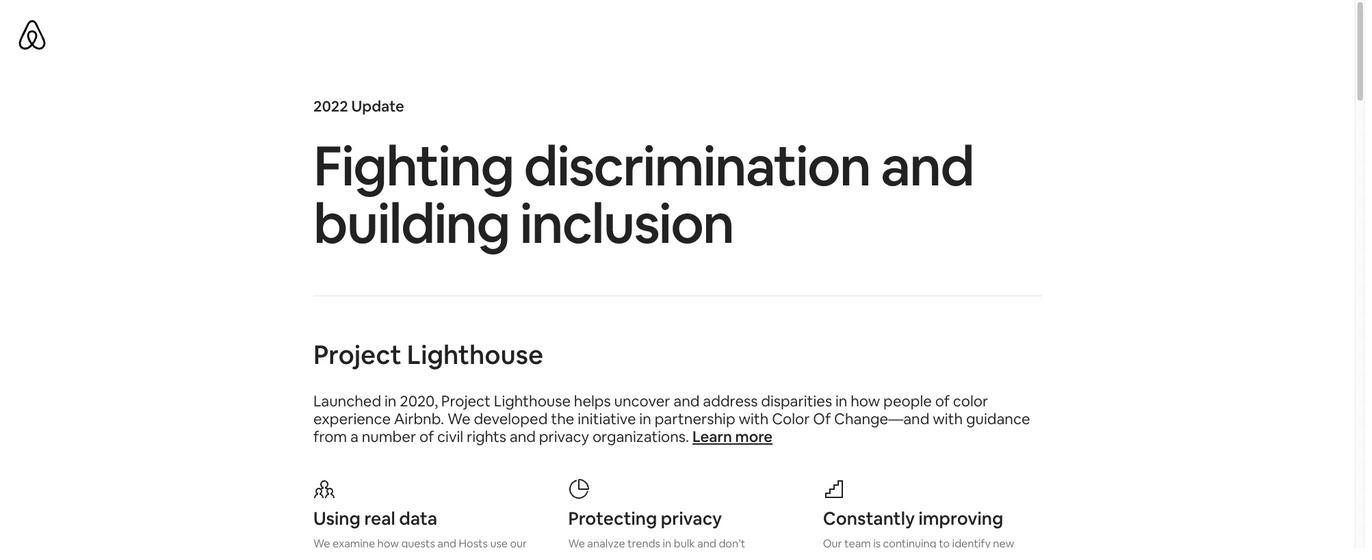 Task type: vqa. For each thing, say whether or not it's contained in the screenshot.
first 21 button from the left
no



Task type: describe. For each thing, give the bounding box(es) containing it.
organizations.
[[593, 427, 689, 446]]

color
[[772, 409, 810, 428]]

constantly
[[823, 507, 915, 530]]

we
[[448, 409, 471, 428]]

2022
[[313, 97, 348, 116]]

learn more
[[693, 427, 773, 446]]

project inside launched in 2020, project lighthouse helps uncover and address disparities in how people of color experience airbnb. we developed the initiative in partnership with color of change—and with guidance from a number of civil rights and privacy organizations.
[[441, 391, 491, 411]]

learn more link
[[693, 427, 773, 446]]

people
[[884, 391, 932, 411]]

home image
[[16, 19, 48, 51]]

learn
[[693, 427, 732, 446]]

civil
[[437, 427, 463, 446]]

2022 update
[[313, 97, 404, 116]]

change—and
[[834, 409, 930, 428]]

fighting discrimination and building inclusion
[[313, 130, 974, 259]]

number
[[362, 427, 416, 446]]

using
[[313, 507, 361, 530]]

inclusion
[[520, 188, 734, 259]]

building
[[313, 188, 510, 259]]

helps
[[574, 391, 611, 411]]

launched in 2020, project lighthouse helps uncover and address disparities in how people of color experience airbnb. we developed the initiative in partnership with color of change—and with guidance from a number of civil rights and privacy organizations.
[[313, 391, 1030, 446]]

1 with from the left
[[739, 409, 769, 428]]

protecting
[[568, 507, 657, 530]]

lighthouse inside launched in 2020, project lighthouse helps uncover and address disparities in how people of color experience airbnb. we developed the initiative in partnership with color of change—and with guidance from a number of civil rights and privacy organizations.
[[494, 391, 571, 411]]

more
[[735, 427, 773, 446]]

2 horizontal spatial in
[[836, 391, 848, 411]]

guidance
[[966, 409, 1030, 428]]

real
[[364, 507, 395, 530]]

and inside fighting discrimination and building inclusion
[[881, 130, 974, 201]]

0 horizontal spatial of
[[420, 427, 434, 446]]

a
[[350, 427, 359, 446]]

initiative
[[578, 409, 636, 428]]

project lighthouse
[[313, 338, 544, 372]]

2 vertical spatial and
[[510, 427, 536, 446]]

uncover
[[614, 391, 670, 411]]

developed
[[474, 409, 548, 428]]



Task type: locate. For each thing, give the bounding box(es) containing it.
lighthouse up rights
[[494, 391, 571, 411]]

lighthouse
[[407, 338, 544, 372], [494, 391, 571, 411]]

0 horizontal spatial privacy
[[539, 427, 589, 446]]

privacy inside launched in 2020, project lighthouse helps uncover and address disparities in how people of color experience airbnb. we developed the initiative in partnership with color of change—and with guidance from a number of civil rights and privacy organizations.
[[539, 427, 589, 446]]

of left color
[[935, 391, 950, 411]]

experience
[[313, 409, 391, 428]]

1 vertical spatial privacy
[[661, 507, 722, 530]]

the
[[551, 409, 575, 428]]

using real data
[[313, 507, 437, 530]]

data
[[399, 507, 437, 530]]

rights
[[467, 427, 506, 446]]

1 vertical spatial project
[[441, 391, 491, 411]]

0 horizontal spatial with
[[739, 409, 769, 428]]

update
[[351, 97, 404, 116]]

0 horizontal spatial project
[[313, 338, 402, 372]]

lighthouse up we
[[407, 338, 544, 372]]

1 horizontal spatial of
[[935, 391, 950, 411]]

and
[[881, 130, 974, 201], [674, 391, 700, 411], [510, 427, 536, 446]]

1 horizontal spatial privacy
[[661, 507, 722, 530]]

with left color
[[739, 409, 769, 428]]

protecting privacy
[[568, 507, 722, 530]]

2020,
[[400, 391, 438, 411]]

0 vertical spatial of
[[935, 391, 950, 411]]

partnership
[[655, 409, 735, 428]]

1 vertical spatial and
[[674, 391, 700, 411]]

0 vertical spatial lighthouse
[[407, 338, 544, 372]]

1 vertical spatial of
[[420, 427, 434, 446]]

of
[[813, 409, 831, 428]]

1 horizontal spatial project
[[441, 391, 491, 411]]

0 vertical spatial project
[[313, 338, 402, 372]]

how
[[851, 391, 880, 411]]

privacy
[[539, 427, 589, 446], [661, 507, 722, 530]]

discrimination
[[524, 130, 871, 201]]

improving
[[919, 507, 1003, 530]]

0 horizontal spatial in
[[385, 391, 397, 411]]

1 horizontal spatial with
[[933, 409, 963, 428]]

address
[[703, 391, 758, 411]]

launched
[[313, 391, 381, 411]]

project
[[313, 338, 402, 372], [441, 391, 491, 411]]

in right initiative
[[639, 409, 651, 428]]

from
[[313, 427, 347, 446]]

disparities
[[761, 391, 832, 411]]

1 vertical spatial lighthouse
[[494, 391, 571, 411]]

in left how
[[836, 391, 848, 411]]

0 vertical spatial and
[[881, 130, 974, 201]]

color
[[953, 391, 988, 411]]

project up civil
[[441, 391, 491, 411]]

0 horizontal spatial and
[[510, 427, 536, 446]]

1 horizontal spatial in
[[639, 409, 651, 428]]

airbnb.
[[394, 409, 444, 428]]

2 with from the left
[[933, 409, 963, 428]]

with
[[739, 409, 769, 428], [933, 409, 963, 428]]

of left civil
[[420, 427, 434, 446]]

with right people
[[933, 409, 963, 428]]

project up launched
[[313, 338, 402, 372]]

2 horizontal spatial and
[[881, 130, 974, 201]]

in
[[385, 391, 397, 411], [836, 391, 848, 411], [639, 409, 651, 428]]

constantly improving
[[823, 507, 1003, 530]]

0 vertical spatial privacy
[[539, 427, 589, 446]]

fighting
[[313, 130, 514, 201]]

1 horizontal spatial and
[[674, 391, 700, 411]]

of
[[935, 391, 950, 411], [420, 427, 434, 446]]

in left 2020,
[[385, 391, 397, 411]]



